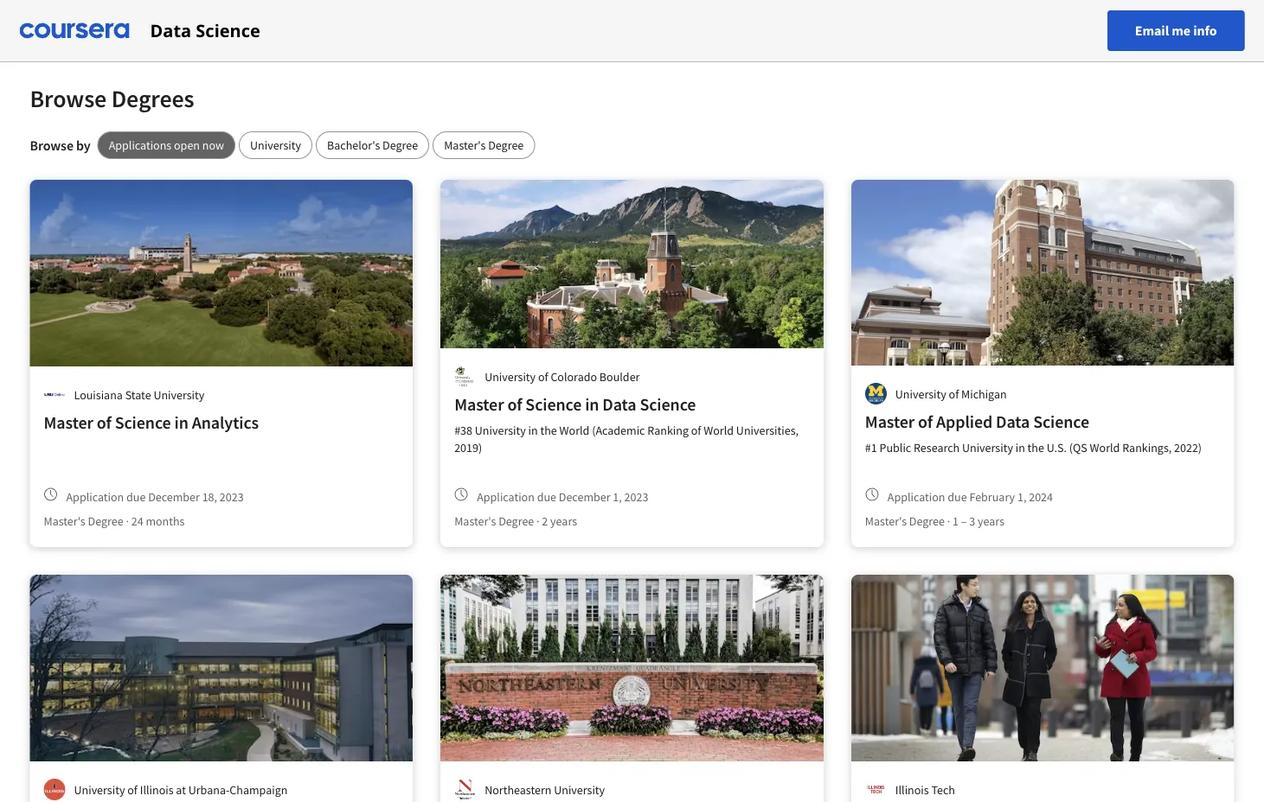 Task type: vqa. For each thing, say whether or not it's contained in the screenshot.
Reliance logo
no



Task type: describe. For each thing, give the bounding box(es) containing it.
u.s.
[[1047, 440, 1067, 456]]

email me info button
[[1107, 10, 1245, 51]]

1 years from the left
[[550, 514, 577, 530]]

tech
[[931, 783, 955, 798]]

university inside university of illinois at urbana-champaign link
[[74, 783, 125, 798]]

1 · from the left
[[126, 514, 129, 530]]

colorado
[[551, 369, 597, 385]]

master's for master's degree · 1 – 3 years
[[865, 514, 907, 530]]

2023 for application due december 1, 2023
[[624, 489, 648, 505]]

bachelor's
[[327, 138, 380, 153]]

of right ranking
[[691, 423, 701, 439]]

browse for browse by
[[30, 137, 73, 154]]

northeastern
[[485, 783, 552, 798]]

master's for master's degree · 2 years
[[454, 514, 496, 530]]

of for university of colorado boulder
[[538, 369, 548, 385]]

ranking
[[647, 423, 689, 439]]

in down university of colorado boulder on the top of the page
[[528, 423, 538, 439]]

application for master of science in data science
[[477, 489, 535, 505]]

university of illinois at urbana-champaign
[[74, 783, 288, 798]]

(qs
[[1069, 440, 1087, 456]]

northeastern university link
[[441, 575, 824, 803]]

master of science in analytics
[[44, 412, 259, 434]]

louisiana state university logo image
[[44, 384, 65, 406]]

2022)
[[1174, 440, 1202, 456]]

public
[[880, 440, 911, 456]]

university inside master of science in data science #38 university in the world (academic ranking of world universities, 2019)
[[475, 423, 526, 439]]

university up master of science in analytics
[[153, 387, 204, 403]]

due for master of science in data science
[[537, 489, 556, 505]]

2019)
[[454, 440, 482, 456]]

Bachelor's Degree button
[[316, 132, 429, 159]]

illinois inside illinois tech link
[[895, 783, 929, 798]]

northeastern university  logo image
[[454, 780, 476, 801]]

louisiana
[[74, 387, 123, 403]]

1, for science
[[1017, 489, 1027, 505]]

application due february 1, 2024
[[888, 489, 1053, 505]]

december for 1,
[[559, 489, 610, 505]]

university of colorado boulder
[[485, 369, 640, 385]]

master for master of science in data science
[[454, 394, 504, 416]]

(academic
[[592, 423, 645, 439]]

1 horizontal spatial world
[[704, 423, 734, 439]]

24
[[131, 514, 143, 530]]

the inside master of science in data science #38 university in the world (academic ranking of world universities, 2019)
[[540, 423, 557, 439]]

analytics
[[192, 412, 259, 434]]

university of colorado boulder logo image
[[454, 366, 476, 388]]

urbana-
[[188, 783, 230, 798]]

northeastern university
[[485, 783, 605, 798]]

· for master of science in data science
[[537, 514, 540, 530]]

master's degree · 1 – 3 years
[[865, 514, 1005, 530]]

1 application from the left
[[66, 489, 124, 505]]

–
[[961, 514, 967, 530]]

info
[[1193, 22, 1217, 39]]

2024
[[1029, 489, 1053, 505]]

degree for master's degree · 1 – 3 years
[[909, 514, 945, 530]]

2023 for application due december 18, 2023
[[220, 489, 244, 505]]

of for university of illinois at urbana-champaign
[[127, 783, 138, 798]]

months
[[146, 514, 185, 530]]

of for master of applied data science #1 public research university in the u.s. (qs world rankings, 2022)
[[918, 411, 933, 433]]

university inside the master of applied data science #1 public research university in the u.s. (qs world rankings, 2022)
[[962, 440, 1013, 456]]

world inside the master of applied data science #1 public research university in the u.s. (qs world rankings, 2022)
[[1090, 440, 1120, 456]]

1 due from the left
[[126, 489, 146, 505]]

master for master of applied data science
[[865, 411, 915, 433]]

2
[[542, 514, 548, 530]]

master's for master's degree
[[444, 138, 486, 153]]

#38
[[454, 423, 472, 439]]

bachelor's degree
[[327, 138, 418, 153]]

1, for data
[[613, 489, 622, 505]]

data inside master of science in data science #38 university in the world (academic ranking of world universities, 2019)
[[602, 394, 636, 416]]

· for master of applied data science
[[947, 514, 950, 530]]

december for 18,
[[148, 489, 200, 505]]

due for master of applied data science
[[948, 489, 967, 505]]

master's degree · 24 months
[[44, 514, 185, 530]]

illinois inside university of illinois at urbana-champaign link
[[140, 783, 174, 798]]

email me info
[[1135, 22, 1217, 39]]

research
[[914, 440, 960, 456]]

0 horizontal spatial data
[[150, 19, 191, 42]]

open
[[174, 138, 200, 153]]

illinois tech
[[895, 783, 955, 798]]

february
[[969, 489, 1015, 505]]

applied
[[936, 411, 993, 433]]

me
[[1172, 22, 1191, 39]]

master's for master's degree · 24 months
[[44, 514, 85, 530]]



Task type: locate. For each thing, give the bounding box(es) containing it.
coursera image
[[19, 17, 129, 45]]

· left 1
[[947, 514, 950, 530]]

1
[[953, 514, 959, 530]]

#1
[[865, 440, 877, 456]]

data inside the master of applied data science #1 public research university in the u.s. (qs world rankings, 2022)
[[996, 411, 1030, 433]]

degree for master's degree · 2 years
[[499, 514, 534, 530]]

world
[[559, 423, 590, 439], [704, 423, 734, 439], [1090, 440, 1120, 456]]

of left colorado
[[538, 369, 548, 385]]

december up the months
[[148, 489, 200, 505]]

3 due from the left
[[948, 489, 967, 505]]

rankings,
[[1122, 440, 1172, 456]]

2 application from the left
[[477, 489, 535, 505]]

university of michigan
[[895, 386, 1007, 402]]

university right the university of michigan logo
[[895, 386, 946, 402]]

1 browse from the top
[[30, 83, 107, 114]]

university of illinois at urbana-champaign link
[[30, 575, 413, 803]]

degree for bachelor's degree
[[383, 138, 418, 153]]

degree for master's degree · 24 months
[[88, 514, 123, 530]]

data down michigan on the right
[[996, 411, 1030, 433]]

0 horizontal spatial world
[[559, 423, 590, 439]]

browse left by
[[30, 137, 73, 154]]

due
[[126, 489, 146, 505], [537, 489, 556, 505], [948, 489, 967, 505]]

1 vertical spatial the
[[1028, 440, 1044, 456]]

in left analytics
[[174, 412, 188, 434]]

in
[[585, 394, 599, 416], [174, 412, 188, 434], [528, 423, 538, 439], [1016, 440, 1025, 456]]

boulder
[[599, 369, 640, 385]]

due up 2
[[537, 489, 556, 505]]

2023
[[220, 489, 244, 505], [624, 489, 648, 505]]

of for university of michigan
[[949, 386, 959, 402]]

the left u.s.
[[1028, 440, 1044, 456]]

science inside the master of applied data science #1 public research university in the u.s. (qs world rankings, 2022)
[[1033, 411, 1089, 433]]

of up research
[[918, 411, 933, 433]]

email
[[1135, 22, 1169, 39]]

2023 right 18,
[[220, 489, 244, 505]]

applications open now
[[109, 138, 224, 153]]

1 vertical spatial browse
[[30, 137, 73, 154]]

browse degrees
[[30, 83, 194, 114]]

2 horizontal spatial application
[[888, 489, 945, 505]]

0 horizontal spatial the
[[540, 423, 557, 439]]

university up 2019)
[[475, 423, 526, 439]]

browse
[[30, 83, 107, 114], [30, 137, 73, 154]]

of down the louisiana
[[97, 412, 111, 434]]

application due december 1, 2023
[[477, 489, 648, 505]]

0 horizontal spatial december
[[148, 489, 200, 505]]

application for master of applied data science
[[888, 489, 945, 505]]

1 horizontal spatial 1,
[[1017, 489, 1027, 505]]

years right 2
[[550, 514, 577, 530]]

2 december from the left
[[559, 489, 610, 505]]

years
[[550, 514, 577, 530], [978, 514, 1005, 530]]

master
[[454, 394, 504, 416], [865, 411, 915, 433], [44, 412, 93, 434]]

3 application from the left
[[888, 489, 945, 505]]

browse up browse by
[[30, 83, 107, 114]]

of for master of science in data science #38 university in the world (academic ranking of world universities, 2019)
[[507, 394, 522, 416]]

master inside the master of applied data science #1 public research university in the u.s. (qs world rankings, 2022)
[[865, 411, 915, 433]]

2 due from the left
[[537, 489, 556, 505]]

browse by
[[30, 137, 91, 154]]

in inside the master of applied data science #1 public research university in the u.s. (qs world rankings, 2022)
[[1016, 440, 1025, 456]]

1 horizontal spatial 2023
[[624, 489, 648, 505]]

0 horizontal spatial master
[[44, 412, 93, 434]]

browse for browse degrees
[[30, 83, 107, 114]]

of inside the master of applied data science #1 public research university in the u.s. (qs world rankings, 2022)
[[918, 411, 933, 433]]

applications
[[109, 138, 172, 153]]

university of illinois at urbana-champaign logo image
[[44, 780, 65, 801]]

2 browse from the top
[[30, 137, 73, 154]]

1 horizontal spatial illinois
[[895, 783, 929, 798]]

now
[[202, 138, 224, 153]]

illinois left 'tech'
[[895, 783, 929, 798]]

0 horizontal spatial due
[[126, 489, 146, 505]]

champaign
[[230, 783, 288, 798]]

the down university of colorado boulder on the top of the page
[[540, 423, 557, 439]]

science
[[196, 19, 260, 42], [525, 394, 582, 416], [640, 394, 696, 416], [1033, 411, 1089, 433], [115, 412, 171, 434]]

state
[[125, 387, 151, 403]]

1, down (academic
[[613, 489, 622, 505]]

university down "applied" at the bottom right of page
[[962, 440, 1013, 456]]

universities,
[[736, 423, 799, 439]]

Applications open now button
[[97, 132, 235, 159]]

· left 24
[[126, 514, 129, 530]]

browse by group
[[97, 132, 535, 159]]

3
[[969, 514, 975, 530]]

0 horizontal spatial application
[[66, 489, 124, 505]]

years right 3
[[978, 514, 1005, 530]]

university right "university of illinois at urbana-champaign logo"
[[74, 783, 125, 798]]

1 2023 from the left
[[220, 489, 244, 505]]

1 illinois from the left
[[140, 783, 174, 798]]

·
[[126, 514, 129, 530], [537, 514, 540, 530], [947, 514, 950, 530]]

illinois left the at
[[140, 783, 174, 798]]

application due december 18, 2023
[[66, 489, 244, 505]]

world left universities,
[[704, 423, 734, 439]]

1 1, from the left
[[613, 489, 622, 505]]

data up degrees
[[150, 19, 191, 42]]

18,
[[202, 489, 217, 505]]

2023 down (academic
[[624, 489, 648, 505]]

2 years from the left
[[978, 514, 1005, 530]]

degree for master's degree
[[488, 138, 524, 153]]

master's degree
[[444, 138, 524, 153]]

due up 24
[[126, 489, 146, 505]]

1,
[[613, 489, 622, 505], [1017, 489, 1027, 505]]

the
[[540, 423, 557, 439], [1028, 440, 1044, 456]]

michigan
[[961, 386, 1007, 402]]

university right the now
[[250, 138, 301, 153]]

of
[[538, 369, 548, 385], [949, 386, 959, 402], [507, 394, 522, 416], [918, 411, 933, 433], [97, 412, 111, 434], [691, 423, 701, 439], [127, 783, 138, 798]]

of for master of science in analytics
[[97, 412, 111, 434]]

of up "applied" at the bottom right of page
[[949, 386, 959, 402]]

1 horizontal spatial application
[[477, 489, 535, 505]]

1 horizontal spatial years
[[978, 514, 1005, 530]]

1 horizontal spatial the
[[1028, 440, 1044, 456]]

the inside the master of applied data science #1 public research university in the u.s. (qs world rankings, 2022)
[[1028, 440, 1044, 456]]

university of michigan logo image
[[865, 383, 887, 405]]

university right "northeastern"
[[554, 783, 605, 798]]

· left 2
[[537, 514, 540, 530]]

by
[[76, 137, 91, 154]]

0 horizontal spatial ·
[[126, 514, 129, 530]]

2 1, from the left
[[1017, 489, 1027, 505]]

1 horizontal spatial master
[[454, 394, 504, 416]]

2 horizontal spatial data
[[996, 411, 1030, 433]]

december
[[148, 489, 200, 505], [559, 489, 610, 505]]

3 · from the left
[[947, 514, 950, 530]]

of down university of colorado boulder on the top of the page
[[507, 394, 522, 416]]

world left (academic
[[559, 423, 590, 439]]

application up master's degree · 1 – 3 years
[[888, 489, 945, 505]]

university inside northeastern university link
[[554, 783, 605, 798]]

application up master's degree · 2 years
[[477, 489, 535, 505]]

master down "louisiana state university logo" at the left of page
[[44, 412, 93, 434]]

0 horizontal spatial 1,
[[613, 489, 622, 505]]

0 vertical spatial the
[[540, 423, 557, 439]]

degrees
[[111, 83, 194, 114]]

2 · from the left
[[537, 514, 540, 530]]

at
[[176, 783, 186, 798]]

application up master's degree · 24 months
[[66, 489, 124, 505]]

master of science in data science #38 university in the world (academic ranking of world universities, 2019)
[[454, 394, 799, 456]]

0 horizontal spatial illinois
[[140, 783, 174, 798]]

University button
[[239, 132, 312, 159]]

2 horizontal spatial master
[[865, 411, 915, 433]]

Master's Degree button
[[433, 132, 535, 159]]

2 horizontal spatial ·
[[947, 514, 950, 530]]

2 horizontal spatial due
[[948, 489, 967, 505]]

data science
[[150, 19, 260, 42]]

0 horizontal spatial 2023
[[220, 489, 244, 505]]

1 horizontal spatial due
[[537, 489, 556, 505]]

2 illinois from the left
[[895, 783, 929, 798]]

0 horizontal spatial years
[[550, 514, 577, 530]]

illinois tech logo image
[[865, 780, 887, 801]]

master's inside button
[[444, 138, 486, 153]]

university inside university button
[[250, 138, 301, 153]]

december up master's degree · 2 years
[[559, 489, 610, 505]]

master up #38
[[454, 394, 504, 416]]

world right (qs in the right bottom of the page
[[1090, 440, 1120, 456]]

due up 1
[[948, 489, 967, 505]]

university
[[250, 138, 301, 153], [485, 369, 536, 385], [895, 386, 946, 402], [153, 387, 204, 403], [475, 423, 526, 439], [962, 440, 1013, 456], [74, 783, 125, 798], [554, 783, 605, 798]]

master inside master of science in data science #38 university in the world (academic ranking of world universities, 2019)
[[454, 394, 504, 416]]

application
[[66, 489, 124, 505], [477, 489, 535, 505], [888, 489, 945, 505]]

master of applied data science #1 public research university in the u.s. (qs world rankings, 2022)
[[865, 411, 1202, 456]]

data up (academic
[[602, 394, 636, 416]]

university right university of colorado boulder logo
[[485, 369, 536, 385]]

master up public
[[865, 411, 915, 433]]

1 horizontal spatial data
[[602, 394, 636, 416]]

master's degree · 2 years
[[454, 514, 577, 530]]

0 vertical spatial browse
[[30, 83, 107, 114]]

1 horizontal spatial ·
[[537, 514, 540, 530]]

louisiana state university
[[74, 387, 204, 403]]

data
[[150, 19, 191, 42], [602, 394, 636, 416], [996, 411, 1030, 433]]

illinois
[[140, 783, 174, 798], [895, 783, 929, 798]]

in down colorado
[[585, 394, 599, 416]]

2 2023 from the left
[[624, 489, 648, 505]]

in left u.s.
[[1016, 440, 1025, 456]]

degree
[[383, 138, 418, 153], [488, 138, 524, 153], [88, 514, 123, 530], [499, 514, 534, 530], [909, 514, 945, 530]]

1, left 2024 at the right bottom of the page
[[1017, 489, 1027, 505]]

illinois tech link
[[851, 575, 1234, 803]]

1 horizontal spatial december
[[559, 489, 610, 505]]

1 december from the left
[[148, 489, 200, 505]]

of left the at
[[127, 783, 138, 798]]

master's
[[444, 138, 486, 153], [44, 514, 85, 530], [454, 514, 496, 530], [865, 514, 907, 530]]

2 horizontal spatial world
[[1090, 440, 1120, 456]]



